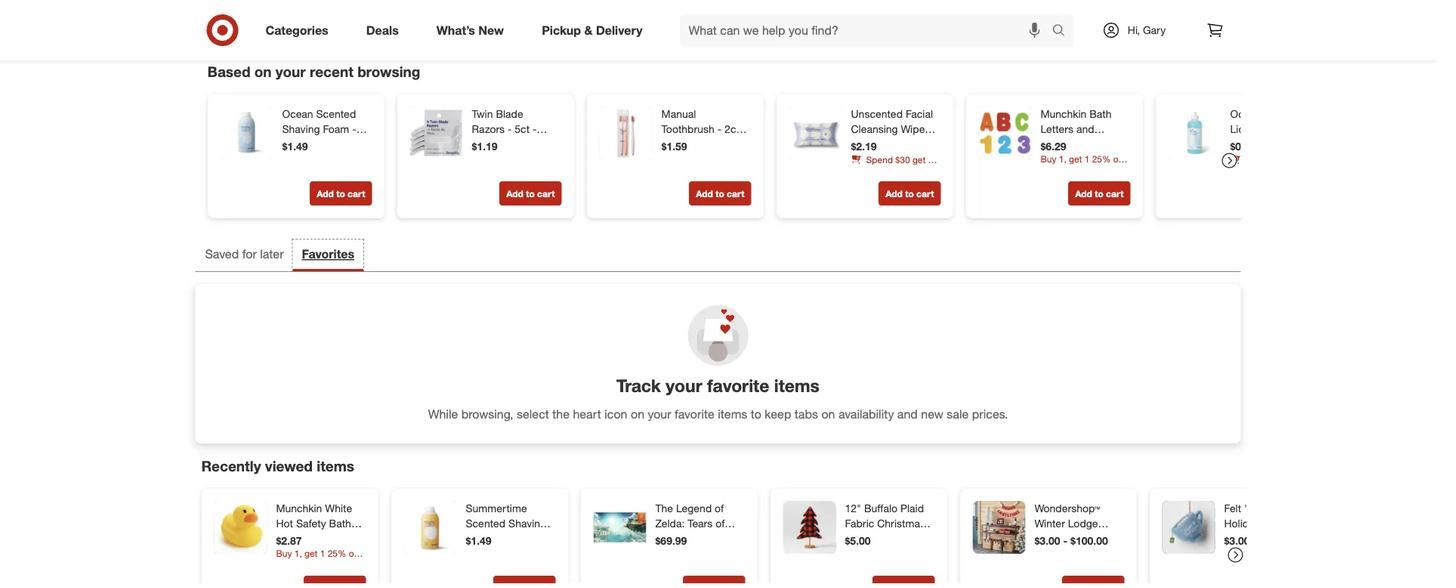 Task type: describe. For each thing, give the bounding box(es) containing it.
facial
[[906, 108, 933, 121]]

smartly™ inside ocean scented liquid dish soap - 10 fl oz - smartly™
[[1231, 153, 1273, 166]]

for
[[242, 247, 257, 262]]

hi, gary
[[1128, 23, 1166, 37]]

empty cart bullseye image
[[605, 0, 832, 31]]

munchkin for hot
[[276, 502, 322, 515]]

add to cart for $1.19
[[506, 188, 555, 199]]

2 horizontal spatial on
[[822, 407, 836, 421]]

0 vertical spatial favorite
[[707, 375, 770, 396]]

collection
[[1035, 532, 1083, 545]]

delivery
[[596, 23, 643, 37]]

0 horizontal spatial on
[[255, 63, 272, 80]]

categories
[[266, 23, 329, 37]]

oz
[[1261, 138, 1272, 151]]

what's new
[[437, 23, 504, 37]]

4 add to cart from the left
[[886, 188, 935, 199]]

cart for ocean scented shaving foam - 10oz - smartly™
[[348, 188, 365, 199]]

buffalo
[[865, 502, 898, 515]]

ocean scented shaving foam - 10oz - smartly™ link
[[282, 107, 369, 151]]

tears
[[688, 517, 713, 530]]

winter
[[1035, 517, 1066, 530]]

5 add from the left
[[1076, 188, 1093, 199]]

recent
[[310, 63, 354, 80]]

1 vertical spatial items
[[718, 407, 748, 421]]

teacup
[[1271, 517, 1305, 530]]

What can we help you find? suggestions appear below search field
[[680, 14, 1056, 47]]

0 vertical spatial items
[[774, 375, 820, 396]]

1 horizontal spatial wondershop™
[[1035, 502, 1101, 515]]

cart for unscented facial cleansing wipes - 30ct - smartly™
[[917, 188, 935, 199]]

while browsing, select the heart icon on your favorite items to keep tabs on availability and new sale prices.
[[428, 407, 1009, 421]]

wondershop™ winter lodge collection
[[1035, 502, 1101, 545]]

10oz for summertime
[[502, 532, 525, 545]]

- inside munchkin bath letters and numbers - 36ct bath toy set
[[1088, 138, 1092, 151]]

set
[[1085, 153, 1101, 166]]

1 vertical spatial your
[[666, 375, 703, 396]]

4 add to cart button from the left
[[879, 182, 941, 206]]

numbers
[[1041, 138, 1085, 151]]

based on your recent browsing
[[207, 63, 421, 80]]

cleansing
[[851, 123, 898, 136]]

scented for ocean scented shaving foam - 10oz - smartly™
[[316, 108, 356, 121]]

5ct
[[515, 123, 530, 136]]

search button
[[1046, 14, 1082, 50]]

figurine
[[868, 532, 906, 545]]

to for unscented facial cleansing wipes - 30ct - smartly™
[[906, 188, 914, 199]]

$5.00
[[845, 535, 871, 548]]

scented for summertime scented shaving foam - 10oz - smartly™
[[466, 517, 506, 530]]

saved for later link
[[196, 240, 293, 271]]

smartly™ for summertime scented shaving foam - 10oz - smartly™
[[466, 547, 508, 561]]

ocean scented liquid dish soap - 10 fl oz - smartly™ link
[[1231, 107, 1318, 166]]

while
[[428, 407, 458, 421]]

foam for summertime
[[466, 532, 492, 545]]

12" buffalo plaid fabric christmas tree figurine - wondershop™ red/black
[[845, 502, 926, 576]]

red/black
[[845, 562, 895, 576]]

$0.85
[[1231, 140, 1257, 153]]

30ct
[[851, 138, 872, 151]]

track your favorite items
[[617, 375, 820, 396]]

safety
[[296, 517, 326, 530]]

add to cart button for $1.19
[[500, 182, 562, 206]]

to for twin blade razors - 5ct - smartly™
[[526, 188, 535, 199]]

add to cart button for $1.49
[[310, 182, 372, 206]]

recently
[[201, 457, 261, 475]]

twin
[[472, 108, 493, 121]]

pickup
[[542, 23, 581, 37]]

later
[[260, 247, 284, 262]]

to for munchkin bath letters and numbers - 36ct bath toy set
[[1095, 188, 1104, 199]]

christmas for holidays'
[[1225, 532, 1273, 545]]

pink
[[662, 138, 682, 151]]

- inside 12" buffalo plaid fabric christmas tree figurine - wondershop™ red/black
[[909, 532, 913, 545]]

smartly™ inside twin blade razors - 5ct - smartly™
[[472, 138, 515, 151]]

$100.00
[[1071, 535, 1109, 548]]

foam for ocean
[[323, 123, 349, 136]]

- inside "felt 'happy holidays' teacup christmas tree ornament blue - wondershop™"
[[1299, 547, 1303, 561]]

$6.29
[[1041, 140, 1067, 153]]

ocean for liquid
[[1231, 108, 1262, 121]]

12" buffalo plaid fabric christmas tree figurine - wondershop™ red/black link
[[845, 501, 932, 576]]

pickup & delivery
[[542, 23, 643, 37]]

letters
[[1041, 123, 1074, 136]]

tree for -
[[1276, 532, 1296, 545]]

keep
[[765, 407, 792, 421]]

tree for wondershop™
[[845, 532, 865, 545]]

twin blade razors - 5ct - smartly™ link
[[472, 107, 559, 151]]

2 horizontal spatial bath
[[1090, 108, 1112, 121]]

wondershop™ winter lodge collection link
[[1035, 501, 1122, 545]]

what's
[[437, 23, 475, 37]]

viewed
[[265, 457, 313, 475]]

add to cart button for $1.59
[[689, 182, 752, 206]]

the inside the legend of zelda: tears of the kingdom - nintendo switch
[[656, 532, 671, 545]]

favorites link
[[293, 240, 364, 271]]

heart
[[573, 407, 601, 421]]

hi,
[[1128, 23, 1141, 37]]

christmas for plaid
[[878, 517, 926, 530]]

1 vertical spatial of
[[716, 517, 725, 530]]

toothbrush
[[662, 123, 715, 136]]

fl
[[1253, 138, 1258, 151]]

summertime
[[466, 502, 527, 515]]

based
[[207, 63, 251, 80]]

scented for ocean scented liquid dish soap - 10 fl oz - smartly™
[[1265, 108, 1305, 121]]

2 vertical spatial your
[[648, 407, 672, 421]]

wipes
[[901, 123, 931, 136]]

sale
[[947, 407, 969, 421]]

shaving for ocean
[[282, 123, 320, 136]]

plaid
[[901, 502, 924, 515]]

add to cart for $1.49
[[317, 188, 365, 199]]

holidays'
[[1225, 517, 1268, 530]]

10oz for ocean
[[282, 138, 305, 151]]

ornament
[[1225, 547, 1272, 561]]

recently viewed items
[[201, 457, 354, 475]]

munchkin bath letters and numbers - 36ct bath toy set
[[1041, 108, 1115, 166]]

munchkin white hot safety bath ducky
[[276, 502, 352, 545]]

wondershop™ inside 12" buffalo plaid fabric christmas tree figurine - wondershop™ red/black
[[845, 547, 911, 561]]

deals
[[366, 23, 399, 37]]

search
[[1046, 24, 1082, 39]]

nintendo
[[656, 547, 699, 561]]

summertime scented shaving foam - 10oz - smartly™
[[466, 502, 547, 561]]

10
[[1238, 138, 1250, 151]]

1 vertical spatial favorite
[[675, 407, 715, 421]]



Task type: locate. For each thing, give the bounding box(es) containing it.
ocean scented shaving foam - 10oz - smartly™ image
[[220, 107, 273, 160], [220, 107, 273, 160]]

cart down twin blade razors - 5ct - smartly™ "link"
[[537, 188, 555, 199]]

tabs
[[795, 407, 818, 421]]

tree inside "felt 'happy holidays' teacup christmas tree ornament blue - wondershop™"
[[1276, 532, 1296, 545]]

add for $1.49
[[317, 188, 334, 199]]

felt 'happy holidays' teacup christmas tree ornament blue - wondershop™ image
[[1163, 501, 1216, 554], [1163, 501, 1216, 554]]

1 vertical spatial the
[[656, 532, 671, 545]]

on right the based
[[255, 63, 272, 80]]

blade
[[496, 108, 523, 121]]

saved
[[205, 247, 239, 262]]

availability
[[839, 407, 894, 421]]

$1.49
[[282, 140, 308, 153], [466, 535, 492, 548]]

twin blade razors - 5ct - smartly™
[[472, 108, 537, 151]]

to down manual toothbrush - 2ct - pink - smartly™ at the top
[[716, 188, 725, 199]]

manual toothbrush - 2ct - pink - smartly™ image
[[600, 107, 653, 160], [600, 107, 653, 160]]

5 add to cart from the left
[[1076, 188, 1124, 199]]

toy
[[1066, 153, 1082, 166]]

on
[[255, 63, 272, 80], [631, 407, 645, 421], [822, 407, 836, 421]]

twin blade razors - 5ct - smartly™ image
[[410, 107, 463, 160], [410, 107, 463, 160]]

munchkin white hot safety bath ducky image
[[214, 501, 267, 554], [214, 501, 267, 554]]

1 horizontal spatial $1.49
[[466, 535, 492, 548]]

0 vertical spatial wondershop™
[[1035, 502, 1101, 515]]

cart down wipes
[[917, 188, 935, 199]]

12" buffalo plaid fabric christmas tree figurine - wondershop™ red/black image
[[783, 501, 836, 554], [783, 501, 836, 554]]

munchkin for letters
[[1041, 108, 1087, 121]]

1 horizontal spatial munchkin
[[1041, 108, 1087, 121]]

-
[[352, 123, 356, 136], [508, 123, 512, 136], [533, 123, 537, 136], [718, 123, 722, 136], [743, 123, 747, 136], [934, 123, 938, 136], [308, 138, 312, 151], [685, 138, 689, 151], [875, 138, 879, 151], [1088, 138, 1092, 151], [1231, 138, 1235, 151], [1275, 138, 1279, 151], [495, 532, 499, 545], [528, 532, 532, 545], [719, 532, 723, 545], [909, 532, 913, 545], [1064, 535, 1068, 548], [1299, 547, 1303, 561]]

smartly™ down summertime
[[466, 547, 508, 561]]

manual toothbrush - 2ct - pink - smartly™ link
[[662, 107, 749, 151]]

0 horizontal spatial wondershop™
[[845, 547, 911, 561]]

3 cart from the left
[[727, 188, 745, 199]]

smartly™ for unscented facial cleansing wipes - 30ct - smartly™
[[882, 138, 925, 151]]

christmas
[[878, 517, 926, 530], [1225, 532, 1273, 545]]

1 tree from the left
[[845, 532, 865, 545]]

2 cart from the left
[[537, 188, 555, 199]]

scented down recent
[[316, 108, 356, 121]]

tree down fabric
[[845, 532, 865, 545]]

0 horizontal spatial $1.49
[[282, 140, 308, 153]]

0 horizontal spatial scented
[[316, 108, 356, 121]]

tree
[[845, 532, 865, 545], [1276, 532, 1296, 545]]

smartly™ inside unscented facial cleansing wipes - 30ct - smartly™
[[882, 138, 925, 151]]

smartly™ down wipes
[[882, 138, 925, 151]]

favorite
[[707, 375, 770, 396], [675, 407, 715, 421]]

tree inside 12" buffalo plaid fabric christmas tree figurine - wondershop™ red/black
[[845, 532, 865, 545]]

0 vertical spatial munchkin
[[1041, 108, 1087, 121]]

the legend of zelda: tears of the kingdom - nintendo switch link
[[656, 501, 743, 561]]

to left keep
[[751, 407, 762, 421]]

to down 5ct
[[526, 188, 535, 199]]

of right 'legend'
[[715, 502, 724, 515]]

0 horizontal spatial munchkin
[[276, 502, 322, 515]]

10oz inside "summertime scented shaving foam - 10oz - smartly™"
[[502, 532, 525, 545]]

add to cart button up favorites
[[310, 182, 372, 206]]

add to cart down 2ct
[[696, 188, 745, 199]]

kingdom
[[674, 532, 716, 545]]

ocean for shaving
[[282, 108, 313, 121]]

add to cart down 5ct
[[506, 188, 555, 199]]

ocean scented shaving foam - 10oz - smartly™
[[282, 108, 358, 151]]

1 horizontal spatial scented
[[466, 517, 506, 530]]

0 vertical spatial bath
[[1090, 108, 1112, 121]]

0 horizontal spatial bath
[[329, 517, 351, 530]]

scented
[[316, 108, 356, 121], [1265, 108, 1305, 121], [466, 517, 506, 530]]

add for $1.19
[[506, 188, 524, 199]]

prices.
[[972, 407, 1009, 421]]

12"
[[845, 502, 862, 515]]

1 $3.00 from the left
[[1035, 535, 1061, 548]]

blue
[[1275, 547, 1296, 561]]

the
[[553, 407, 570, 421], [656, 532, 671, 545]]

add to cart down set
[[1076, 188, 1124, 199]]

scented inside ocean scented liquid dish soap - 10 fl oz - smartly™
[[1265, 108, 1305, 121]]

favorite down track your favorite items
[[675, 407, 715, 421]]

dish
[[1263, 123, 1284, 136]]

0 horizontal spatial $3.00
[[1035, 535, 1061, 548]]

1 vertical spatial 10oz
[[502, 532, 525, 545]]

unscented facial cleansing wipes - 30ct - smartly™
[[851, 108, 938, 151]]

ocean scented liquid dish soap - 10 fl oz - smartly™ image
[[1169, 107, 1222, 160], [1169, 107, 1222, 160]]

ocean down based on your recent browsing
[[282, 108, 313, 121]]

add down set
[[1076, 188, 1093, 199]]

gary
[[1143, 23, 1166, 37]]

2 $3.00 from the left
[[1225, 535, 1251, 548]]

shaving inside "summertime scented shaving foam - 10oz - smartly™"
[[509, 517, 547, 530]]

to
[[337, 188, 345, 199], [526, 188, 535, 199], [716, 188, 725, 199], [906, 188, 914, 199], [1095, 188, 1104, 199], [751, 407, 762, 421]]

5 cart from the left
[[1107, 188, 1124, 199]]

add to cart button down set
[[1069, 182, 1131, 206]]

bath down white
[[329, 517, 351, 530]]

track
[[617, 375, 661, 396]]

shaving down summertime
[[509, 517, 547, 530]]

0 horizontal spatial foam
[[323, 123, 349, 136]]

1 horizontal spatial foam
[[466, 532, 492, 545]]

1 cart from the left
[[348, 188, 365, 199]]

0 vertical spatial your
[[276, 63, 306, 80]]

0 horizontal spatial ocean
[[282, 108, 313, 121]]

on right tabs
[[822, 407, 836, 421]]

$3.00 - $100.00
[[1035, 535, 1109, 548]]

$1.49 for summertime scented shaving foam - 10oz - smartly™
[[466, 535, 492, 548]]

0 horizontal spatial the
[[553, 407, 570, 421]]

browsing
[[358, 63, 421, 80]]

0 horizontal spatial and
[[898, 407, 918, 421]]

2ct
[[725, 123, 740, 136]]

christmas down the "plaid"
[[878, 517, 926, 530]]

1 horizontal spatial and
[[1077, 123, 1095, 136]]

unscented facial cleansing wipes - 30ct - smartly™ link
[[851, 107, 938, 151]]

munchkin up 'safety'
[[276, 502, 322, 515]]

1 ocean from the left
[[282, 108, 313, 121]]

0 horizontal spatial items
[[317, 457, 354, 475]]

your left recent
[[276, 63, 306, 80]]

add to cart down wipes
[[886, 188, 935, 199]]

smartly™ down recent
[[315, 138, 358, 151]]

smartly™ for ocean scented shaving foam - 10oz - smartly™
[[315, 138, 358, 151]]

0 vertical spatial 10oz
[[282, 138, 305, 151]]

3 add to cart from the left
[[696, 188, 745, 199]]

munchkin up letters
[[1041, 108, 1087, 121]]

10oz
[[282, 138, 305, 151], [502, 532, 525, 545]]

on right icon at bottom
[[631, 407, 645, 421]]

zelda:
[[656, 517, 685, 530]]

cart up favorites
[[348, 188, 365, 199]]

bath inside munchkin white hot safety bath ducky
[[329, 517, 351, 530]]

pickup & delivery link
[[529, 14, 662, 47]]

and inside munchkin bath letters and numbers - 36ct bath toy set
[[1077, 123, 1095, 136]]

unscented facial cleansing wipes - 30ct - smartly™ image
[[789, 107, 842, 160], [789, 107, 842, 160]]

1 vertical spatial $1.49
[[466, 535, 492, 548]]

cart for manual toothbrush - 2ct - pink - smartly™
[[727, 188, 745, 199]]

cart down the 36ct
[[1107, 188, 1124, 199]]

shaving down based on your recent browsing
[[282, 123, 320, 136]]

and up the 36ct
[[1077, 123, 1095, 136]]

unscented
[[851, 108, 903, 121]]

new
[[479, 23, 504, 37]]

munchkin inside munchkin white hot safety bath ducky
[[276, 502, 322, 515]]

your up while browsing, select the heart icon on your favorite items to keep tabs on availability and new sale prices.
[[666, 375, 703, 396]]

1 add to cart button from the left
[[310, 182, 372, 206]]

scented down summertime
[[466, 517, 506, 530]]

your down "track"
[[648, 407, 672, 421]]

bath down numbers
[[1041, 153, 1063, 166]]

soap
[[1287, 123, 1312, 136]]

favorites
[[302, 247, 354, 262]]

0 vertical spatial and
[[1077, 123, 1095, 136]]

to down set
[[1095, 188, 1104, 199]]

scented up dish
[[1265, 108, 1305, 121]]

1 vertical spatial wondershop™
[[845, 547, 911, 561]]

0 vertical spatial christmas
[[878, 517, 926, 530]]

4 add from the left
[[886, 188, 903, 199]]

cart down 2ct
[[727, 188, 745, 199]]

ducky
[[276, 532, 306, 545]]

smartly™ inside ocean scented shaving foam - 10oz - smartly™
[[315, 138, 358, 151]]

1 horizontal spatial christmas
[[1225, 532, 1273, 545]]

1 vertical spatial and
[[898, 407, 918, 421]]

to for ocean scented shaving foam - 10oz - smartly™
[[337, 188, 345, 199]]

2 vertical spatial items
[[317, 457, 354, 475]]

ocean inside ocean scented liquid dish soap - 10 fl oz - smartly™
[[1231, 108, 1262, 121]]

christmas inside "felt 'happy holidays' teacup christmas tree ornament blue - wondershop™"
[[1225, 532, 1273, 545]]

smartly™ down "fl"
[[1231, 153, 1273, 166]]

0 vertical spatial of
[[715, 502, 724, 515]]

liquid
[[1231, 123, 1260, 136]]

add to cart button down wipes
[[879, 182, 941, 206]]

wondershop™ inside "felt 'happy holidays' teacup christmas tree ornament blue - wondershop™"
[[1225, 562, 1291, 576]]

add
[[317, 188, 334, 199], [506, 188, 524, 199], [696, 188, 713, 199], [886, 188, 903, 199], [1076, 188, 1093, 199]]

felt 'happy holidays' teacup christmas tree ornament blue - wondershop™ link
[[1225, 501, 1312, 576]]

1 horizontal spatial 10oz
[[502, 532, 525, 545]]

munchkin inside munchkin bath letters and numbers - 36ct bath toy set
[[1041, 108, 1087, 121]]

'happy
[[1245, 502, 1279, 515]]

0 vertical spatial the
[[553, 407, 570, 421]]

add to cart button down 2ct
[[689, 182, 752, 206]]

10oz inside ocean scented shaving foam - 10oz - smartly™
[[282, 138, 305, 151]]

scented inside ocean scented shaving foam - 10oz - smartly™
[[316, 108, 356, 121]]

0 vertical spatial foam
[[323, 123, 349, 136]]

add down twin blade razors - 5ct - smartly™ "link"
[[506, 188, 524, 199]]

foam inside ocean scented shaving foam - 10oz - smartly™
[[323, 123, 349, 136]]

your
[[276, 63, 306, 80], [666, 375, 703, 396], [648, 407, 672, 421]]

scented inside "summertime scented shaving foam - 10oz - smartly™"
[[466, 517, 506, 530]]

2 horizontal spatial wondershop™
[[1225, 562, 1291, 576]]

munchkin bath letters and numbers - 36ct bath toy set image
[[979, 107, 1032, 160], [979, 107, 1032, 160]]

to up favorites
[[337, 188, 345, 199]]

items up white
[[317, 457, 354, 475]]

switch
[[702, 547, 734, 561]]

$69.99
[[656, 535, 687, 548]]

add to cart button down 5ct
[[500, 182, 562, 206]]

wondershop™ winter lodge collection image
[[973, 501, 1026, 554]]

1 vertical spatial shaving
[[509, 517, 547, 530]]

1 horizontal spatial the
[[656, 532, 671, 545]]

1 horizontal spatial bath
[[1041, 153, 1063, 166]]

$2.87
[[276, 535, 302, 548]]

smartly™ for manual toothbrush - 2ct - pink - smartly™
[[692, 138, 734, 151]]

the down the zelda: at the bottom of the page
[[656, 532, 671, 545]]

2 vertical spatial wondershop™
[[1225, 562, 1291, 576]]

36ct
[[1095, 138, 1115, 151]]

foam down summertime
[[466, 532, 492, 545]]

legend
[[676, 502, 712, 515]]

0 horizontal spatial shaving
[[282, 123, 320, 136]]

felt 'happy holidays' teacup christmas tree ornament blue - wondershop™
[[1225, 502, 1305, 576]]

add to cart up favorites
[[317, 188, 365, 199]]

items up tabs
[[774, 375, 820, 396]]

summertime scented shaving foam - 10oz - smartly™ link
[[466, 501, 553, 561]]

ocean inside ocean scented shaving foam - 10oz - smartly™
[[282, 108, 313, 121]]

fabric
[[845, 517, 875, 530]]

items down track your favorite items
[[718, 407, 748, 421]]

4 cart from the left
[[917, 188, 935, 199]]

summertime scented shaving foam - 10oz - smartly™ image
[[404, 501, 457, 554], [404, 501, 457, 554]]

1 vertical spatial bath
[[1041, 153, 1063, 166]]

foam inside "summertime scented shaving foam - 10oz - smartly™"
[[466, 532, 492, 545]]

1 horizontal spatial shaving
[[509, 517, 547, 530]]

1 add from the left
[[317, 188, 334, 199]]

add down manual toothbrush - 2ct - pink - smartly™ at the top
[[696, 188, 713, 199]]

$3.00 down holidays'
[[1225, 535, 1251, 548]]

1 horizontal spatial on
[[631, 407, 645, 421]]

add up favorites
[[317, 188, 334, 199]]

christmas up ornament
[[1225, 532, 1273, 545]]

the left heart
[[553, 407, 570, 421]]

2 horizontal spatial scented
[[1265, 108, 1305, 121]]

white
[[325, 502, 352, 515]]

ocean scented liquid dish soap - 10 fl oz - smartly™
[[1231, 108, 1312, 166]]

0 vertical spatial shaving
[[282, 123, 320, 136]]

favorite up while browsing, select the heart icon on your favorite items to keep tabs on availability and new sale prices.
[[707, 375, 770, 396]]

hot
[[276, 517, 293, 530]]

foam down recent
[[323, 123, 349, 136]]

2 add from the left
[[506, 188, 524, 199]]

to down wipes
[[906, 188, 914, 199]]

to for manual toothbrush - 2ct - pink - smartly™
[[716, 188, 725, 199]]

the legend of zelda: tears of the kingdom - nintendo switch
[[656, 502, 734, 561]]

tree up blue
[[1276, 532, 1296, 545]]

bath up the 36ct
[[1090, 108, 1112, 121]]

2 ocean from the left
[[1231, 108, 1262, 121]]

1 vertical spatial foam
[[466, 532, 492, 545]]

lodge
[[1068, 517, 1099, 530]]

cart for twin blade razors - 5ct - smartly™
[[537, 188, 555, 199]]

browsing,
[[462, 407, 514, 421]]

add to cart for $1.59
[[696, 188, 745, 199]]

of right tears
[[716, 517, 725, 530]]

and left new
[[898, 407, 918, 421]]

2 horizontal spatial items
[[774, 375, 820, 396]]

what's new link
[[424, 14, 523, 47]]

items
[[774, 375, 820, 396], [718, 407, 748, 421], [317, 457, 354, 475]]

add for $1.59
[[696, 188, 713, 199]]

$1.49 for ocean scented shaving foam - 10oz - smartly™
[[282, 140, 308, 153]]

1 horizontal spatial $3.00
[[1225, 535, 1251, 548]]

deals link
[[353, 14, 418, 47]]

- inside the legend of zelda: tears of the kingdom - nintendo switch
[[719, 532, 723, 545]]

ocean up "liquid"
[[1231, 108, 1262, 121]]

&
[[585, 23, 593, 37]]

$3.00 for $3.00 - $100.00
[[1035, 535, 1061, 548]]

1 add to cart from the left
[[317, 188, 365, 199]]

smartly™ inside "summertime scented shaving foam - 10oz - smartly™"
[[466, 547, 508, 561]]

0 horizontal spatial tree
[[845, 532, 865, 545]]

$2.19
[[851, 140, 877, 153]]

smartly™ down razors
[[472, 138, 515, 151]]

0 horizontal spatial 10oz
[[282, 138, 305, 151]]

2 tree from the left
[[1276, 532, 1296, 545]]

christmas inside 12" buffalo plaid fabric christmas tree figurine - wondershop™ red/black
[[878, 517, 926, 530]]

wondershop™ up lodge
[[1035, 502, 1101, 515]]

5 add to cart button from the left
[[1069, 182, 1131, 206]]

$3.00 down "winter"
[[1035, 535, 1061, 548]]

1 horizontal spatial items
[[718, 407, 748, 421]]

add down unscented facial cleansing wipes - 30ct - smartly™
[[886, 188, 903, 199]]

1 horizontal spatial tree
[[1276, 532, 1296, 545]]

shaving for summertime
[[509, 517, 547, 530]]

select
[[517, 407, 549, 421]]

3 add from the left
[[696, 188, 713, 199]]

shaving inside ocean scented shaving foam - 10oz - smartly™
[[282, 123, 320, 136]]

manual
[[662, 108, 696, 121]]

2 add to cart button from the left
[[500, 182, 562, 206]]

felt
[[1225, 502, 1242, 515]]

the legend of zelda: tears of the kingdom - nintendo switch image
[[594, 501, 647, 554], [594, 501, 647, 554]]

$3.00 for $3.00
[[1225, 535, 1251, 548]]

1 horizontal spatial ocean
[[1231, 108, 1262, 121]]

$1.59
[[662, 140, 687, 153]]

add to cart
[[317, 188, 365, 199], [506, 188, 555, 199], [696, 188, 745, 199], [886, 188, 935, 199], [1076, 188, 1124, 199]]

3 add to cart button from the left
[[689, 182, 752, 206]]

1 vertical spatial christmas
[[1225, 532, 1273, 545]]

cart for munchkin bath letters and numbers - 36ct bath toy set
[[1107, 188, 1124, 199]]

wondershop™ up red/black
[[845, 547, 911, 561]]

0 horizontal spatial christmas
[[878, 517, 926, 530]]

munchkin bath letters and numbers - 36ct bath toy set link
[[1041, 107, 1128, 166]]

0 vertical spatial $1.49
[[282, 140, 308, 153]]

smartly™ inside manual toothbrush - 2ct - pink - smartly™
[[692, 138, 734, 151]]

manual toothbrush - 2ct - pink - smartly™
[[662, 108, 747, 151]]

1 vertical spatial munchkin
[[276, 502, 322, 515]]

2 vertical spatial bath
[[329, 517, 351, 530]]

smartly™ down 2ct
[[692, 138, 734, 151]]

shaving
[[282, 123, 320, 136], [509, 517, 547, 530]]

wondershop™ down ornament
[[1225, 562, 1291, 576]]

2 add to cart from the left
[[506, 188, 555, 199]]



Task type: vqa. For each thing, say whether or not it's contained in the screenshot.
Summertime Scented Shaving Foam - 10oz - Smartly™
yes



